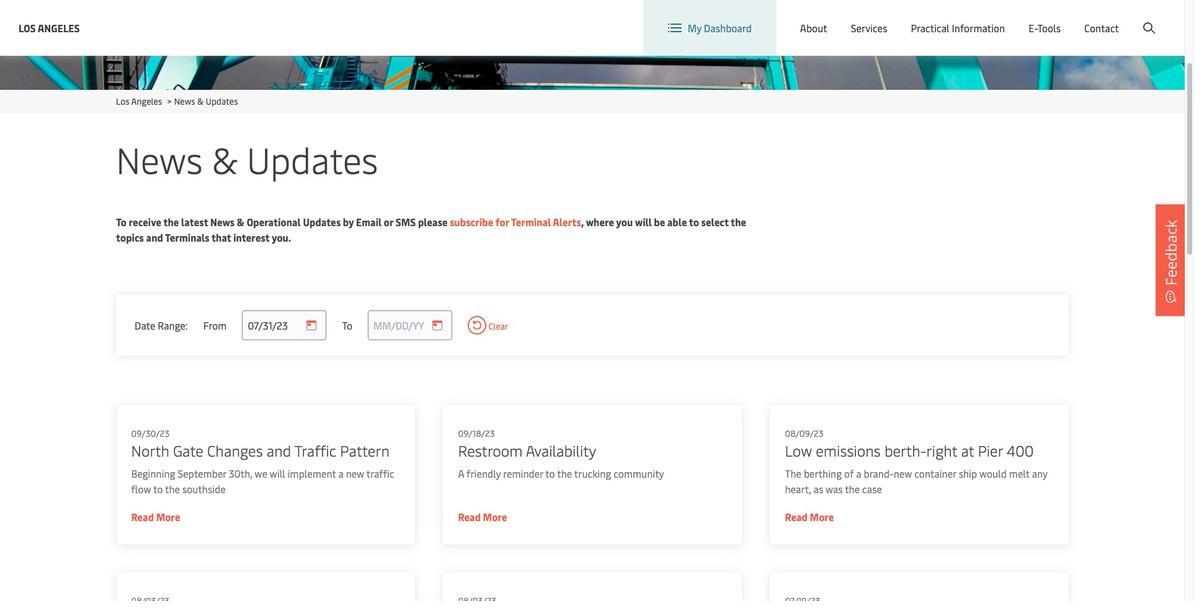 Task type: describe. For each thing, give the bounding box(es) containing it.
melt
[[1009, 467, 1029, 481]]

>
[[167, 96, 172, 107]]

global menu button
[[1013, 0, 1109, 37]]

09/18/23 restroom availability a friendly reminder to the trucking community
[[458, 428, 664, 481]]

services button
[[851, 0, 887, 56]]

trucking
[[574, 467, 611, 481]]

subscribe
[[450, 215, 493, 229]]

operational
[[247, 215, 301, 229]]

flow
[[131, 483, 151, 496]]

clear button
[[468, 316, 508, 335]]

09/30/23
[[131, 428, 169, 440]]

my dashboard button
[[668, 0, 752, 56]]

08/09/23
[[785, 428, 823, 440]]

read more for restroom
[[458, 511, 507, 524]]

pier
[[978, 441, 1003, 461]]

by
[[343, 215, 354, 229]]

practical information
[[911, 21, 1005, 35]]

angeles for los angeles
[[38, 21, 80, 34]]

changes
[[207, 441, 263, 461]]

ship
[[959, 467, 977, 481]]

contact
[[1085, 21, 1119, 35]]

30th,
[[228, 467, 252, 481]]

be
[[654, 215, 665, 229]]

angeles for los angeles > news & updates
[[131, 96, 162, 107]]

08/09/23 low emissions berth-right at pier 400 the berthing of a brand-new container ship would melt any heart, as was the case
[[785, 428, 1047, 496]]

read more for north
[[131, 511, 180, 524]]

email
[[356, 215, 382, 229]]

e-tools
[[1029, 21, 1061, 35]]

at
[[961, 441, 974, 461]]

low
[[785, 441, 812, 461]]

able
[[667, 215, 687, 229]]

was
[[825, 483, 843, 496]]

location
[[962, 11, 1000, 25]]

alerts
[[553, 215, 581, 229]]

reminder
[[503, 467, 543, 481]]

my
[[688, 21, 702, 35]]

latest
[[181, 215, 208, 229]]

clear
[[486, 321, 508, 333]]

practical information button
[[911, 0, 1005, 56]]

0 vertical spatial los angeles link
[[19, 20, 80, 36]]

southside
[[182, 483, 225, 496]]

that
[[212, 231, 231, 244]]

heart,
[[785, 483, 811, 496]]

09/18/23
[[458, 428, 495, 440]]

article listing 2 image
[[0, 0, 1185, 90]]

my dashboard
[[688, 21, 752, 35]]

tools
[[1038, 21, 1061, 35]]

about
[[800, 21, 827, 35]]

terminal
[[511, 215, 551, 229]]

berthing
[[804, 467, 842, 481]]

as
[[813, 483, 823, 496]]

brand-
[[864, 467, 894, 481]]

case
[[862, 483, 882, 496]]

,
[[581, 215, 584, 229]]

about button
[[800, 0, 827, 56]]

a inside 08/09/23 low emissions berth-right at pier 400 the berthing of a brand-new container ship would melt any heart, as was the case
[[856, 467, 861, 481]]

and inside , where you will be able to select the topics and terminals that interest you.
[[146, 231, 163, 244]]

, where you will be able to select the topics and terminals that interest you.
[[116, 215, 746, 244]]

gate
[[173, 441, 203, 461]]

more for north
[[156, 511, 180, 524]]

to for you
[[689, 215, 699, 229]]

information
[[952, 21, 1005, 35]]

traffic
[[366, 467, 394, 481]]

switch location button
[[910, 11, 1000, 25]]

receive
[[129, 215, 161, 229]]

los angeles
[[19, 21, 80, 34]]

0 vertical spatial &
[[197, 96, 204, 107]]

the inside 09/30/23 north gate changes and traffic pattern beginning september 30th, we will implement a new traffic flow to the southside
[[165, 483, 180, 496]]

date range:
[[135, 319, 188, 332]]

e-tools button
[[1029, 0, 1061, 56]]

feedback
[[1161, 220, 1181, 286]]

09/30/23 north gate changes and traffic pattern beginning september 30th, we will implement a new traffic flow to the southside
[[131, 428, 394, 496]]

2 vertical spatial news
[[210, 215, 235, 229]]

los for los angeles
[[19, 21, 36, 34]]

1 vertical spatial &
[[212, 135, 238, 184]]

to for to receive the latest news & operational updates by email or sms please subscribe for terminal alerts
[[116, 215, 127, 229]]

will inside , where you will be able to select the topics and terminals that interest you.
[[635, 215, 652, 229]]

a
[[458, 467, 464, 481]]

friendly
[[466, 467, 501, 481]]

to receive the latest news & operational updates by email or sms please subscribe for terminal alerts
[[116, 215, 581, 229]]

availability
[[526, 441, 596, 461]]

los for los angeles > news & updates
[[116, 96, 129, 107]]

topics
[[116, 231, 144, 244]]

range:
[[158, 319, 188, 332]]

north
[[131, 441, 169, 461]]



Task type: locate. For each thing, give the bounding box(es) containing it.
To text field
[[368, 311, 452, 341]]

read more for low
[[785, 511, 834, 524]]

0 horizontal spatial and
[[146, 231, 163, 244]]

the
[[785, 467, 801, 481]]

a inside 09/30/23 north gate changes and traffic pattern beginning september 30th, we will implement a new traffic flow to the southside
[[338, 467, 343, 481]]

0 horizontal spatial more
[[156, 511, 180, 524]]

read more down flow
[[131, 511, 180, 524]]

menu
[[1071, 11, 1096, 25]]

2 more from the left
[[483, 511, 507, 524]]

to down availability
[[545, 467, 555, 481]]

e-
[[1029, 21, 1038, 35]]

of
[[844, 467, 854, 481]]

0 horizontal spatial will
[[269, 467, 285, 481]]

los
[[19, 21, 36, 34], [116, 96, 129, 107]]

the down availability
[[557, 467, 572, 481]]

we
[[254, 467, 267, 481]]

0 horizontal spatial to
[[116, 215, 127, 229]]

2 horizontal spatial to
[[689, 215, 699, 229]]

2 read more from the left
[[458, 511, 507, 524]]

emissions
[[816, 441, 881, 461]]

1 a from the left
[[338, 467, 343, 481]]

2 horizontal spatial more
[[810, 511, 834, 524]]

2 a from the left
[[856, 467, 861, 481]]

beginning
[[131, 467, 175, 481]]

3 read more from the left
[[785, 511, 834, 524]]

new
[[346, 467, 364, 481], [894, 467, 912, 481]]

2 horizontal spatial read more
[[785, 511, 834, 524]]

new inside 08/09/23 low emissions berth-right at pier 400 the berthing of a brand-new container ship would melt any heart, as was the case
[[894, 467, 912, 481]]

1 vertical spatial angeles
[[131, 96, 162, 107]]

1 read more from the left
[[131, 511, 180, 524]]

0 horizontal spatial los angeles link
[[19, 20, 80, 36]]

1 vertical spatial los
[[116, 96, 129, 107]]

new inside 09/30/23 north gate changes and traffic pattern beginning september 30th, we will implement a new traffic flow to the southside
[[346, 467, 364, 481]]

the inside 09/18/23 restroom availability a friendly reminder to the trucking community
[[557, 467, 572, 481]]

interest
[[233, 231, 270, 244]]

updates
[[206, 96, 238, 107], [247, 135, 378, 184], [303, 215, 341, 229]]

3 more from the left
[[810, 511, 834, 524]]

0 horizontal spatial new
[[346, 467, 364, 481]]

1 vertical spatial updates
[[247, 135, 378, 184]]

switch location
[[930, 11, 1000, 25]]

&
[[197, 96, 204, 107], [212, 135, 238, 184], [237, 215, 244, 229]]

3 read from the left
[[785, 511, 807, 524]]

will inside 09/30/23 north gate changes and traffic pattern beginning september 30th, we will implement a new traffic flow to the southside
[[269, 467, 285, 481]]

for
[[496, 215, 509, 229]]

any
[[1032, 467, 1047, 481]]

read down a
[[458, 511, 481, 524]]

implement
[[287, 467, 336, 481]]

will left be
[[635, 215, 652, 229]]

to for availability
[[545, 467, 555, 481]]

berth-
[[884, 441, 926, 461]]

the down of
[[845, 483, 860, 496]]

feedback button
[[1156, 205, 1187, 316]]

you
[[616, 215, 633, 229]]

0 horizontal spatial a
[[338, 467, 343, 481]]

1 more from the left
[[156, 511, 180, 524]]

more for restroom
[[483, 511, 507, 524]]

0 vertical spatial will
[[635, 215, 652, 229]]

2 read from the left
[[458, 511, 481, 524]]

1 read from the left
[[131, 511, 154, 524]]

subscribe for terminal alerts link
[[450, 215, 581, 229]]

news & updates
[[116, 135, 378, 184]]

to for to
[[342, 319, 352, 332]]

select
[[701, 215, 729, 229]]

community
[[613, 467, 664, 481]]

more for low
[[810, 511, 834, 524]]

news down >
[[116, 135, 203, 184]]

0 horizontal spatial los
[[19, 21, 36, 34]]

los angeles > news & updates
[[116, 96, 238, 107]]

1 new from the left
[[346, 467, 364, 481]]

the down beginning
[[165, 483, 180, 496]]

container
[[914, 467, 956, 481]]

1 vertical spatial news
[[116, 135, 203, 184]]

new down pattern
[[346, 467, 364, 481]]

would
[[979, 467, 1007, 481]]

practical
[[911, 21, 950, 35]]

1 vertical spatial los angeles link
[[116, 96, 162, 107]]

0 horizontal spatial angeles
[[38, 21, 80, 34]]

right
[[926, 441, 957, 461]]

1 horizontal spatial a
[[856, 467, 861, 481]]

0 horizontal spatial to
[[153, 483, 163, 496]]

to down beginning
[[153, 483, 163, 496]]

1 vertical spatial to
[[545, 467, 555, 481]]

read for restroom
[[458, 511, 481, 524]]

more down beginning
[[156, 511, 180, 524]]

and
[[146, 231, 163, 244], [266, 441, 291, 461]]

or
[[384, 215, 393, 229]]

read more down 'as'
[[785, 511, 834, 524]]

date
[[135, 319, 155, 332]]

0 vertical spatial and
[[146, 231, 163, 244]]

1 horizontal spatial more
[[483, 511, 507, 524]]

1 horizontal spatial to
[[342, 319, 352, 332]]

0 horizontal spatial read
[[131, 511, 154, 524]]

and up we
[[266, 441, 291, 461]]

more down friendly on the left bottom of the page
[[483, 511, 507, 524]]

From text field
[[242, 311, 327, 341]]

to
[[689, 215, 699, 229], [545, 467, 555, 481], [153, 483, 163, 496]]

the
[[163, 215, 179, 229], [731, 215, 746, 229], [557, 467, 572, 481], [165, 483, 180, 496], [845, 483, 860, 496]]

0 horizontal spatial read more
[[131, 511, 180, 524]]

read for low
[[785, 511, 807, 524]]

a
[[338, 467, 343, 481], [856, 467, 861, 481]]

1 horizontal spatial angeles
[[131, 96, 162, 107]]

1 horizontal spatial read
[[458, 511, 481, 524]]

terminals
[[165, 231, 210, 244]]

2 vertical spatial to
[[153, 483, 163, 496]]

where
[[586, 215, 614, 229]]

to right able
[[689, 215, 699, 229]]

news up 'that'
[[210, 215, 235, 229]]

new down berth-
[[894, 467, 912, 481]]

pattern
[[340, 441, 389, 461]]

from
[[203, 319, 227, 332]]

1 horizontal spatial read more
[[458, 511, 507, 524]]

to inside , where you will be able to select the topics and terminals that interest you.
[[689, 215, 699, 229]]

contact button
[[1085, 0, 1119, 56]]

and down receive at the top
[[146, 231, 163, 244]]

a right of
[[856, 467, 861, 481]]

global
[[1040, 11, 1068, 25]]

to inside 09/18/23 restroom availability a friendly reminder to the trucking community
[[545, 467, 555, 481]]

0 vertical spatial angeles
[[38, 21, 80, 34]]

400
[[1006, 441, 1034, 461]]

0 vertical spatial updates
[[206, 96, 238, 107]]

2 new from the left
[[894, 467, 912, 481]]

restroom
[[458, 441, 522, 461]]

2 horizontal spatial read
[[785, 511, 807, 524]]

the inside 08/09/23 low emissions berth-right at pier 400 the berthing of a brand-new container ship would melt any heart, as was the case
[[845, 483, 860, 496]]

read down flow
[[131, 511, 154, 524]]

and inside 09/30/23 north gate changes and traffic pattern beginning september 30th, we will implement a new traffic flow to the southside
[[266, 441, 291, 461]]

a right 'implement'
[[338, 467, 343, 481]]

0 vertical spatial to
[[116, 215, 127, 229]]

1 vertical spatial will
[[269, 467, 285, 481]]

0 vertical spatial los
[[19, 21, 36, 34]]

0 vertical spatial to
[[689, 215, 699, 229]]

read more down friendly on the left bottom of the page
[[458, 511, 507, 524]]

1 vertical spatial and
[[266, 441, 291, 461]]

1 horizontal spatial to
[[545, 467, 555, 481]]

you.
[[272, 231, 291, 244]]

2 vertical spatial &
[[237, 215, 244, 229]]

the up terminals
[[163, 215, 179, 229]]

global menu
[[1040, 11, 1096, 25]]

read for north
[[131, 511, 154, 524]]

to inside 09/30/23 north gate changes and traffic pattern beginning september 30th, we will implement a new traffic flow to the southside
[[153, 483, 163, 496]]

read more
[[131, 511, 180, 524], [458, 511, 507, 524], [785, 511, 834, 524]]

traffic
[[294, 441, 336, 461]]

dashboard
[[704, 21, 752, 35]]

the right select
[[731, 215, 746, 229]]

2 vertical spatial updates
[[303, 215, 341, 229]]

1 horizontal spatial will
[[635, 215, 652, 229]]

0 vertical spatial news
[[174, 96, 195, 107]]

the inside , where you will be able to select the topics and terminals that interest you.
[[731, 215, 746, 229]]

services
[[851, 21, 887, 35]]

read down heart,
[[785, 511, 807, 524]]

1 horizontal spatial los
[[116, 96, 129, 107]]

september
[[177, 467, 226, 481]]

will right we
[[269, 467, 285, 481]]

more down 'as'
[[810, 511, 834, 524]]

sms
[[396, 215, 416, 229]]

angeles
[[38, 21, 80, 34], [131, 96, 162, 107]]

please
[[418, 215, 448, 229]]

1 horizontal spatial and
[[266, 441, 291, 461]]

news right >
[[174, 96, 195, 107]]

1 horizontal spatial los angeles link
[[116, 96, 162, 107]]

1 horizontal spatial new
[[894, 467, 912, 481]]

1 vertical spatial to
[[342, 319, 352, 332]]



Task type: vqa. For each thing, say whether or not it's contained in the screenshot.
MEDIA
no



